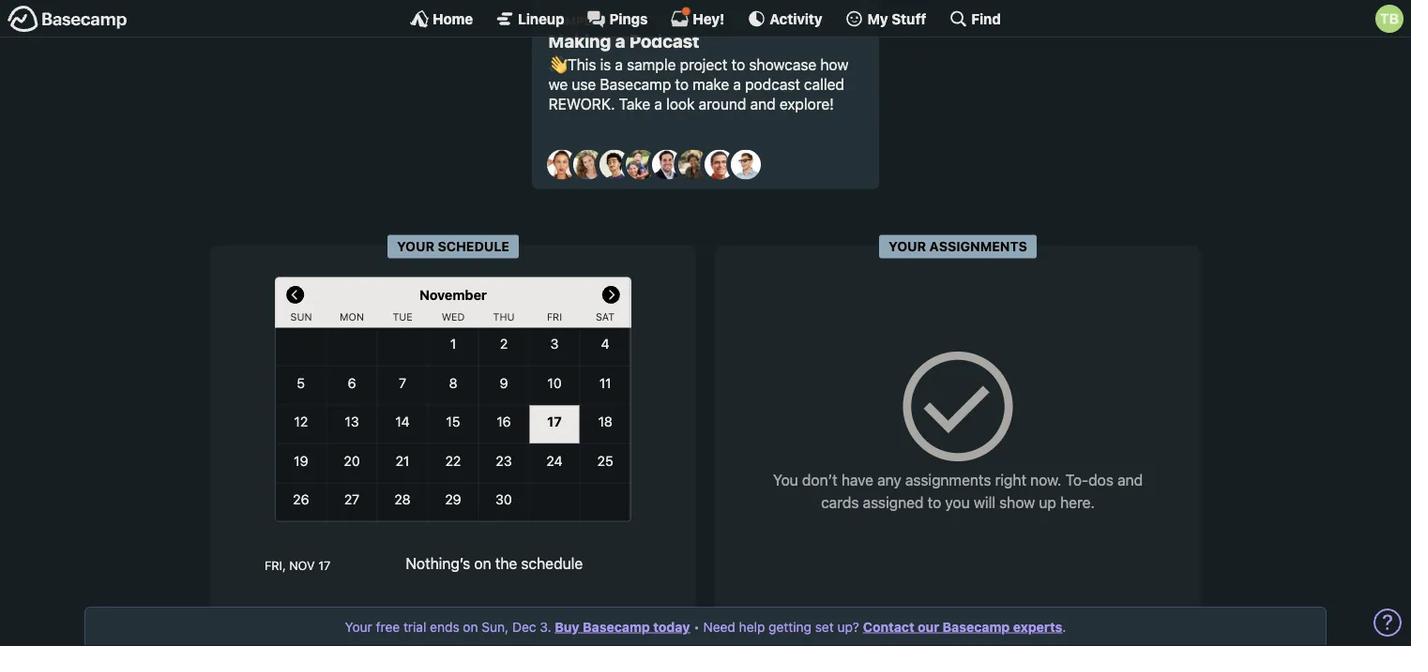 Task type: describe. For each thing, give the bounding box(es) containing it.
jared davis image
[[600, 150, 630, 180]]

wed
[[442, 311, 465, 323]]

1 vertical spatial to
[[675, 75, 689, 93]]

basecamp right our
[[943, 620, 1010, 635]]

called
[[804, 75, 845, 93]]

take
[[619, 95, 651, 113]]

this
[[568, 56, 597, 74]]

my
[[868, 10, 889, 27]]

activity link
[[748, 9, 823, 28]]

17
[[318, 559, 331, 573]]

home link
[[410, 9, 473, 28]]

basecamp inside sample making a podcast 👋 this is a sample project to showcase how we use basecamp to make a podcast called rework. take a look around and explore!
[[600, 75, 671, 93]]

find
[[972, 10, 1002, 27]]

main element
[[0, 0, 1412, 38]]

podcast
[[630, 31, 700, 52]]

ends
[[430, 620, 460, 635]]

explore!
[[780, 95, 834, 113]]

lineup link
[[496, 9, 565, 28]]

free
[[376, 620, 400, 635]]

👋
[[549, 56, 564, 74]]

assigned
[[863, 494, 924, 512]]

november
[[420, 287, 487, 303]]

assignments
[[906, 471, 992, 489]]

sample making a podcast 👋 this is a sample project to showcase how we use basecamp to make a podcast called rework. take a look around and explore!
[[549, 13, 849, 113]]

today
[[654, 620, 690, 635]]

is
[[600, 56, 611, 74]]

my stuff button
[[845, 9, 927, 28]]

a down pings popup button
[[616, 31, 626, 52]]

here.
[[1061, 494, 1095, 512]]

.
[[1063, 620, 1067, 635]]

make
[[693, 75, 730, 93]]

schedule
[[438, 239, 510, 255]]

a left look
[[655, 95, 663, 113]]

up
[[1040, 494, 1057, 512]]

around
[[699, 95, 747, 113]]

dec
[[513, 620, 537, 635]]

hey! button
[[671, 7, 725, 28]]

lineup
[[518, 10, 565, 27]]

cards
[[822, 494, 859, 512]]

nothing's
[[406, 555, 471, 573]]

don't
[[803, 471, 838, 489]]

fri
[[547, 311, 562, 323]]

your assignments
[[889, 239, 1028, 255]]

nicole katz image
[[679, 150, 709, 180]]

1 vertical spatial on
[[463, 620, 478, 635]]

victor cooper image
[[731, 150, 761, 180]]

annie bryan image
[[547, 150, 577, 180]]



Task type: locate. For each thing, give the bounding box(es) containing it.
we
[[549, 75, 568, 93]]

help
[[739, 620, 765, 635]]

to up look
[[675, 75, 689, 93]]

show
[[1000, 494, 1036, 512]]

fri,
[[265, 559, 286, 573]]

showcase
[[749, 56, 817, 74]]

to
[[732, 56, 746, 74], [675, 75, 689, 93], [928, 494, 942, 512]]

basecamp right buy
[[583, 620, 650, 635]]

podcast
[[745, 75, 801, 93]]

now.
[[1031, 471, 1062, 489]]

mon
[[340, 311, 364, 323]]

my stuff
[[868, 10, 927, 27]]

home
[[433, 10, 473, 27]]

cheryl walters image
[[574, 150, 604, 180]]

hey!
[[693, 10, 725, 27]]

look
[[667, 95, 695, 113]]

0 vertical spatial to
[[732, 56, 746, 74]]

your left free
[[345, 620, 373, 635]]

your left schedule
[[397, 239, 435, 255]]

find button
[[949, 9, 1002, 28]]

basecamp
[[600, 75, 671, 93], [583, 620, 650, 635], [943, 620, 1010, 635]]

sat
[[596, 311, 615, 323]]

your for your assignments
[[889, 239, 927, 255]]

steve marsh image
[[705, 150, 735, 180]]

1 horizontal spatial your
[[397, 239, 435, 255]]

sample
[[627, 56, 676, 74]]

tue
[[393, 311, 413, 323]]

1 horizontal spatial to
[[732, 56, 746, 74]]

sun
[[291, 311, 312, 323]]

1 vertical spatial and
[[1118, 471, 1144, 489]]

getting
[[769, 620, 812, 635]]

nov
[[289, 559, 315, 573]]

schedule
[[521, 555, 583, 573]]

buy
[[555, 620, 580, 635]]

use
[[572, 75, 596, 93]]

0 vertical spatial and
[[751, 95, 776, 113]]

pings
[[610, 10, 648, 27]]

a right is
[[615, 56, 623, 74]]

contact our basecamp experts link
[[863, 620, 1063, 635]]

up?
[[838, 620, 860, 635]]

thu
[[493, 311, 515, 323]]

your free trial ends on sun, dec  3. buy basecamp today • need help getting set up? contact our basecamp experts .
[[345, 620, 1067, 635]]

your for your schedule
[[397, 239, 435, 255]]

and down podcast
[[751, 95, 776, 113]]

you
[[946, 494, 970, 512]]

2 horizontal spatial to
[[928, 494, 942, 512]]

pings button
[[587, 9, 648, 28]]

contact
[[863, 620, 915, 635]]

need
[[704, 620, 736, 635]]

josh fiske image
[[652, 150, 682, 180]]

a
[[616, 31, 626, 52], [615, 56, 623, 74], [733, 75, 741, 93], [655, 95, 663, 113]]

set
[[816, 620, 834, 635]]

activity
[[770, 10, 823, 27]]

switch accounts image
[[8, 5, 128, 34]]

assignments
[[930, 239, 1028, 255]]

trial
[[404, 620, 427, 635]]

making
[[549, 31, 612, 52]]

tim burton image
[[1376, 5, 1404, 33]]

a up around
[[733, 75, 741, 93]]

how
[[821, 56, 849, 74]]

your schedule
[[397, 239, 510, 255]]

to inside you don't have any assignments right now. to‑dos and cards assigned to you will show up here.
[[928, 494, 942, 512]]

2 horizontal spatial your
[[889, 239, 927, 255]]

and inside sample making a podcast 👋 this is a sample project to showcase how we use basecamp to make a podcast called rework. take a look around and explore!
[[751, 95, 776, 113]]

sample
[[549, 13, 599, 28]]

1 horizontal spatial and
[[1118, 471, 1144, 489]]

will
[[974, 494, 996, 512]]

3.
[[540, 620, 551, 635]]

on left sun,
[[463, 620, 478, 635]]

and
[[751, 95, 776, 113], [1118, 471, 1144, 489]]

0 vertical spatial on
[[475, 555, 492, 573]]

experts
[[1014, 620, 1063, 635]]

the
[[496, 555, 517, 573]]

you
[[773, 471, 799, 489]]

0 horizontal spatial to
[[675, 75, 689, 93]]

jennifer young image
[[626, 150, 656, 180]]

your left assignments
[[889, 239, 927, 255]]

0 horizontal spatial your
[[345, 620, 373, 635]]

buy basecamp today link
[[555, 620, 690, 635]]

to‑dos
[[1066, 471, 1114, 489]]

•
[[694, 620, 700, 635]]

and inside you don't have any assignments right now. to‑dos and cards assigned to you will show up here.
[[1118, 471, 1144, 489]]

right
[[996, 471, 1027, 489]]

0 horizontal spatial and
[[751, 95, 776, 113]]

sun,
[[482, 620, 509, 635]]

our
[[918, 620, 940, 635]]

rework.
[[549, 95, 615, 113]]

stuff
[[892, 10, 927, 27]]

on left the at the left bottom
[[475, 555, 492, 573]]

2 vertical spatial to
[[928, 494, 942, 512]]

have
[[842, 471, 874, 489]]

any
[[878, 471, 902, 489]]

on
[[475, 555, 492, 573], [463, 620, 478, 635]]

nothing's on the schedule
[[406, 555, 583, 573]]

and right to‑dos
[[1118, 471, 1144, 489]]

to left the 'you'
[[928, 494, 942, 512]]

project
[[680, 56, 728, 74]]

you don't have any assignments right now. to‑dos and cards assigned to you will show up here.
[[773, 471, 1144, 512]]

your
[[397, 239, 435, 255], [889, 239, 927, 255], [345, 620, 373, 635]]

fri, nov 17
[[265, 559, 331, 573]]

to right project
[[732, 56, 746, 74]]

basecamp up take
[[600, 75, 671, 93]]



Task type: vqa. For each thing, say whether or not it's contained in the screenshot.
the Add some people
no



